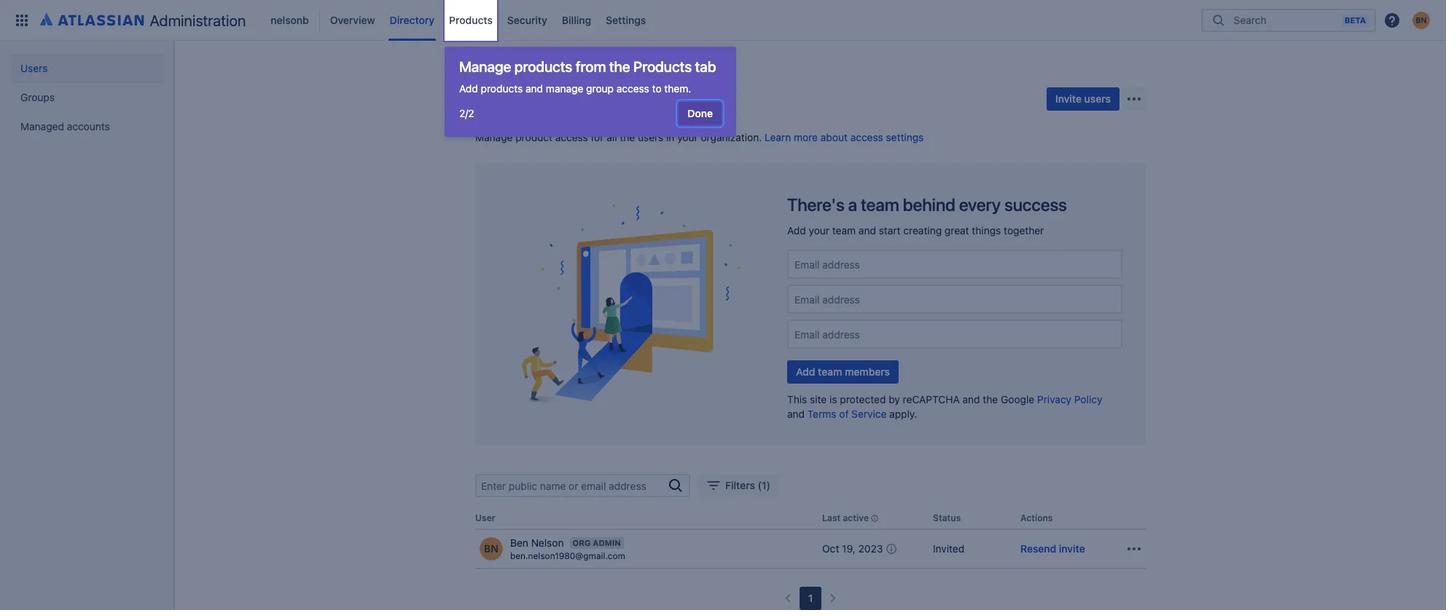 Task type: vqa. For each thing, say whether or not it's contained in the screenshot.
the last
yes



Task type: locate. For each thing, give the bounding box(es) containing it.
0 horizontal spatial products
[[449, 13, 493, 26]]

0 vertical spatial users
[[1084, 93, 1111, 105]]

0 vertical spatial users
[[20, 62, 48, 74]]

atlassian image
[[40, 10, 144, 28], [40, 10, 144, 28]]

Email address email field
[[793, 258, 1117, 272], [793, 293, 1117, 307], [793, 328, 1117, 342]]

0 horizontal spatial users
[[20, 62, 48, 74]]

user
[[475, 513, 495, 524]]

ben nelson
[[510, 537, 564, 550]]

your
[[677, 131, 698, 144], [809, 225, 830, 237]]

1 horizontal spatial info image
[[883, 541, 901, 559]]

nelsonb
[[271, 13, 309, 26], [522, 72, 560, 85]]

status
[[933, 513, 961, 524]]

0 vertical spatial team
[[861, 195, 899, 215]]

settings
[[886, 131, 924, 144]]

1 vertical spatial nelsonb link
[[522, 70, 560, 87]]

add for add your team and start creating great things together
[[787, 225, 806, 237]]

the right from
[[609, 58, 630, 75]]

products inside products link
[[449, 13, 493, 26]]

for
[[591, 131, 604, 144]]

team for behind
[[861, 195, 899, 215]]

manage inside manage products from the products tab add products and manage group access to them.
[[459, 58, 511, 75]]

products up manage
[[514, 58, 572, 75]]

learn more about access settings link
[[765, 131, 924, 144]]

nelsonb inside global navigation element
[[271, 13, 309, 26]]

0 vertical spatial email address email field
[[793, 258, 1117, 272]]

1 vertical spatial nelsonb
[[522, 72, 560, 85]]

and left the start
[[859, 225, 876, 237]]

organization.
[[701, 131, 762, 144]]

administration link
[[35, 8, 252, 32]]

2 vertical spatial the
[[983, 394, 998, 406]]

1 horizontal spatial nelsonb link
[[522, 70, 560, 87]]

2 vertical spatial add
[[796, 366, 815, 378]]

info image
[[869, 513, 881, 525], [883, 541, 901, 559]]

add up 2/2
[[459, 82, 478, 95]]

policy
[[1074, 394, 1102, 406]]

this site is protected by recaptcha and the google privacy policy and terms of service apply.
[[787, 394, 1102, 421]]

invite users button
[[1047, 87, 1120, 111]]

nelsonb for the leftmost nelsonb link
[[271, 13, 309, 26]]

last
[[822, 513, 841, 524]]

info image up 2023
[[869, 513, 881, 525]]

manage down products link
[[459, 58, 511, 75]]

0 horizontal spatial your
[[677, 131, 698, 144]]

2 vertical spatial email address email field
[[793, 328, 1117, 342]]

1 horizontal spatial users
[[1084, 93, 1111, 105]]

terms of service link
[[808, 408, 887, 421]]

manage for products
[[459, 58, 511, 75]]

done
[[688, 107, 713, 120]]

products up to on the top left
[[634, 58, 692, 75]]

0 vertical spatial manage
[[459, 58, 511, 75]]

recaptcha
[[903, 394, 960, 406]]

1 vertical spatial users
[[475, 91, 520, 112]]

nelsonb right admin
[[522, 72, 560, 85]]

0 vertical spatial nelsonb link
[[266, 8, 313, 32]]

the right all
[[620, 131, 635, 144]]

add up this
[[796, 366, 815, 378]]

is
[[830, 394, 837, 406]]

settings link
[[602, 8, 650, 32]]

products left security
[[449, 13, 493, 26]]

directory link
[[385, 8, 439, 32]]

1 vertical spatial manage
[[475, 131, 513, 144]]

team for and
[[832, 225, 856, 237]]

info image for invited
[[883, 541, 901, 559]]

together
[[1004, 225, 1044, 237]]

Enter public name or email address text field
[[477, 476, 667, 496]]

of
[[839, 408, 849, 421]]

nelsonb link
[[266, 8, 313, 32], [522, 70, 560, 87]]

add
[[459, 82, 478, 95], [787, 225, 806, 237], [796, 366, 815, 378]]

nelsonb left overview
[[271, 13, 309, 26]]

1 vertical spatial info image
[[883, 541, 901, 559]]

members
[[845, 366, 890, 378]]

users down admin link
[[475, 91, 520, 112]]

last active
[[822, 513, 869, 524]]

1 horizontal spatial nelsonb
[[522, 72, 560, 85]]

0 vertical spatial the
[[609, 58, 630, 75]]

users
[[20, 62, 48, 74], [475, 91, 520, 112]]

resend
[[1021, 543, 1056, 556]]

to
[[652, 82, 662, 95]]

the
[[609, 58, 630, 75], [620, 131, 635, 144], [983, 394, 998, 406]]

1 vertical spatial users
[[638, 131, 664, 144]]

manage
[[546, 82, 583, 95]]

manage for product
[[475, 131, 513, 144]]

users right invite
[[1084, 93, 1111, 105]]

team
[[861, 195, 899, 215], [832, 225, 856, 237], [818, 366, 842, 378]]

nelsonb link right admin link
[[522, 70, 560, 87]]

1 button
[[799, 588, 822, 611]]

resend invite
[[1021, 543, 1085, 556]]

global navigation element
[[9, 0, 1201, 40]]

products up product
[[481, 82, 523, 95]]

0 horizontal spatial access
[[555, 131, 588, 144]]

0 vertical spatial your
[[677, 131, 698, 144]]

team up is
[[818, 366, 842, 378]]

0 vertical spatial add
[[459, 82, 478, 95]]

apply.
[[889, 408, 917, 421]]

1 email address email field from the top
[[793, 258, 1117, 272]]

0 horizontal spatial info image
[[869, 513, 881, 525]]

administration banner
[[0, 0, 1446, 41]]

more
[[794, 131, 818, 144]]

add inside manage products from the products tab add products and manage group access to them.
[[459, 82, 478, 95]]

0 vertical spatial info image
[[869, 513, 881, 525]]

overview
[[330, 13, 375, 26]]

access right about
[[850, 131, 883, 144]]

add inside button
[[796, 366, 815, 378]]

product
[[516, 131, 553, 144]]

access
[[617, 82, 649, 95], [555, 131, 588, 144], [850, 131, 883, 144]]

access left to on the top left
[[617, 82, 649, 95]]

filters
[[725, 480, 755, 492]]

products
[[514, 58, 572, 75], [481, 82, 523, 95]]

ben
[[510, 537, 528, 550]]

1 horizontal spatial products
[[634, 58, 692, 75]]

and left manage
[[526, 82, 543, 95]]

org admin
[[573, 539, 621, 548]]

2 horizontal spatial access
[[850, 131, 883, 144]]

0 horizontal spatial nelsonb
[[271, 13, 309, 26]]

and down this
[[787, 408, 805, 421]]

about
[[821, 131, 848, 144]]

the left google
[[983, 394, 998, 406]]

them.
[[664, 82, 691, 95]]

your down there's at right top
[[809, 225, 830, 237]]

resend invite button
[[1021, 543, 1085, 557]]

users
[[1084, 93, 1111, 105], [638, 131, 664, 144]]

users up groups
[[20, 62, 48, 74]]

nelsonb for the bottom nelsonb link
[[522, 72, 560, 85]]

info image right 19,
[[883, 541, 901, 559]]

protected
[[840, 394, 886, 406]]

add down there's at right top
[[787, 225, 806, 237]]

1 vertical spatial products
[[634, 58, 692, 75]]

2/2
[[459, 107, 474, 120]]

manage
[[459, 58, 511, 75], [475, 131, 513, 144]]

1 vertical spatial team
[[832, 225, 856, 237]]

and
[[526, 82, 543, 95], [859, 225, 876, 237], [963, 394, 980, 406], [787, 408, 805, 421]]

2 vertical spatial team
[[818, 366, 842, 378]]

behind
[[903, 195, 955, 215]]

add team members
[[796, 366, 890, 378]]

0 vertical spatial nelsonb
[[271, 13, 309, 26]]

and inside manage products from the products tab add products and manage group access to them.
[[526, 82, 543, 95]]

2023
[[858, 543, 883, 556]]

group
[[586, 82, 614, 95]]

1 vertical spatial email address email field
[[793, 293, 1117, 307]]

learn
[[765, 131, 791, 144]]

team down a
[[832, 225, 856, 237]]

0 horizontal spatial nelsonb link
[[266, 8, 313, 32]]

invite users
[[1055, 93, 1111, 105]]

manage left product
[[475, 131, 513, 144]]

by
[[889, 394, 900, 406]]

1 horizontal spatial access
[[617, 82, 649, 95]]

nelsonb link left overview link
[[266, 8, 313, 32]]

1 vertical spatial your
[[809, 225, 830, 237]]

team right a
[[861, 195, 899, 215]]

users inside button
[[1084, 93, 1111, 105]]

access left for
[[555, 131, 588, 144]]

your right in
[[677, 131, 698, 144]]

creating
[[903, 225, 942, 237]]

add for add team members
[[796, 366, 815, 378]]

users left in
[[638, 131, 664, 144]]

there's
[[787, 195, 845, 215]]

1 vertical spatial add
[[787, 225, 806, 237]]

products
[[449, 13, 493, 26], [634, 58, 692, 75]]

0 vertical spatial products
[[449, 13, 493, 26]]



Task type: describe. For each thing, give the bounding box(es) containing it.
19,
[[842, 543, 856, 556]]

info image for status
[[869, 513, 881, 525]]

all
[[607, 131, 617, 144]]

filters (1) button
[[696, 475, 779, 498]]

the inside this site is protected by recaptcha and the google privacy policy and terms of service apply.
[[983, 394, 998, 406]]

there's a team behind every success
[[787, 195, 1067, 215]]

and right recaptcha
[[963, 394, 980, 406]]

this
[[787, 394, 807, 406]]

things
[[972, 225, 1001, 237]]

accounts
[[67, 120, 110, 133]]

billing
[[562, 13, 591, 26]]

users link
[[12, 54, 163, 83]]

done button
[[679, 102, 722, 125]]

search image
[[667, 477, 685, 495]]

groups
[[20, 91, 55, 104]]

privacy policy link
[[1037, 394, 1102, 406]]

terms
[[808, 408, 837, 421]]

invited
[[933, 543, 965, 556]]

admin link
[[475, 70, 505, 87]]

billing link
[[558, 8, 596, 32]]

1 horizontal spatial users
[[475, 91, 520, 112]]

access inside manage products from the products tab add products and manage group access to them.
[[617, 82, 649, 95]]

actions
[[1021, 513, 1053, 524]]

privacy
[[1037, 394, 1072, 406]]

invite
[[1059, 543, 1085, 556]]

team inside button
[[818, 366, 842, 378]]

tab
[[695, 58, 716, 75]]

1 vertical spatial products
[[481, 82, 523, 95]]

(1)
[[758, 480, 771, 492]]

filters (1)
[[725, 480, 771, 492]]

security link
[[503, 8, 552, 32]]

directory
[[390, 13, 435, 26]]

administration
[[150, 11, 246, 29]]

oct 19, 2023
[[822, 543, 883, 556]]

1 horizontal spatial your
[[809, 225, 830, 237]]

0 vertical spatial products
[[514, 58, 572, 75]]

managed accounts link
[[12, 112, 163, 141]]

settings
[[606, 13, 646, 26]]

overview link
[[326, 8, 380, 32]]

success
[[1004, 195, 1067, 215]]

products inside manage products from the products tab add products and manage group access to them.
[[634, 58, 692, 75]]

search icon image
[[1210, 13, 1228, 27]]

oct
[[822, 543, 839, 556]]

admin
[[475, 72, 505, 85]]

groups link
[[12, 83, 163, 112]]

add team members button
[[787, 361, 899, 384]]

pagination element
[[776, 588, 845, 611]]

2 email address email field from the top
[[793, 293, 1117, 307]]

ben.nelson1980@gmail.com
[[510, 551, 625, 562]]

security
[[507, 13, 547, 26]]

0 horizontal spatial users
[[638, 131, 664, 144]]

service
[[852, 408, 887, 421]]

great
[[945, 225, 969, 237]]

nelson
[[531, 537, 564, 550]]

from
[[576, 58, 606, 75]]

manage product access for all the users in your organization. learn more about access settings
[[475, 131, 924, 144]]

add your team and start creating great things together
[[787, 225, 1044, 237]]

products link
[[445, 8, 497, 32]]

1
[[808, 593, 813, 605]]

1 vertical spatial the
[[620, 131, 635, 144]]

org
[[573, 539, 591, 548]]

beta
[[1345, 15, 1366, 24]]

every
[[959, 195, 1001, 215]]

active
[[843, 513, 869, 524]]

3 email address email field from the top
[[793, 328, 1117, 342]]

site
[[810, 394, 827, 406]]

Search field
[[1230, 7, 1342, 33]]

invite
[[1055, 93, 1082, 105]]

start
[[879, 225, 901, 237]]

in
[[666, 131, 675, 144]]

managed accounts
[[20, 120, 110, 133]]

managed
[[20, 120, 64, 133]]

admin
[[593, 539, 621, 548]]

manage products from the products tab add products and manage group access to them.
[[459, 58, 716, 95]]

the inside manage products from the products tab add products and manage group access to them.
[[609, 58, 630, 75]]

google
[[1001, 394, 1035, 406]]



